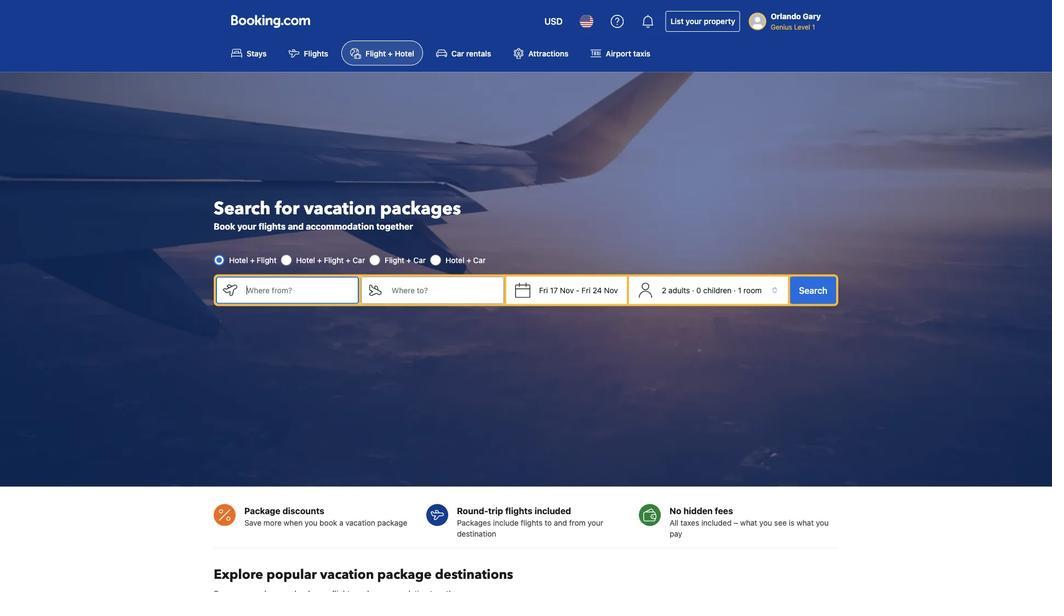 Task type: vqa. For each thing, say whether or not it's contained in the screenshot.
19 February 2024 "option"
no



Task type: locate. For each thing, give the bounding box(es) containing it.
0 vertical spatial flights
[[259, 221, 286, 231]]

when
[[284, 518, 303, 527]]

1 left room
[[739, 286, 742, 295]]

3 you from the left
[[817, 518, 829, 527]]

vacation for packages
[[304, 196, 376, 220]]

0 horizontal spatial what
[[741, 518, 758, 527]]

hotel + flight
[[229, 255, 277, 264]]

1 vertical spatial vacation
[[346, 518, 376, 527]]

and down for
[[288, 221, 304, 231]]

what right –
[[741, 518, 758, 527]]

flight
[[366, 49, 386, 58], [257, 255, 277, 264], [324, 255, 344, 264], [385, 255, 405, 264]]

24
[[593, 286, 602, 295]]

17
[[551, 286, 558, 295]]

vacation right a
[[346, 518, 376, 527]]

stays link
[[223, 41, 276, 65]]

and right to
[[554, 518, 568, 527]]

include
[[493, 518, 519, 527]]

1 vertical spatial and
[[554, 518, 568, 527]]

from
[[570, 518, 586, 527]]

1 vertical spatial included
[[702, 518, 732, 527]]

gary
[[803, 12, 821, 21]]

rentals
[[467, 49, 491, 58]]

1 horizontal spatial your
[[588, 518, 604, 527]]

0 vertical spatial vacation
[[304, 196, 376, 220]]

flights down for
[[259, 221, 286, 231]]

0 vertical spatial 1
[[813, 23, 816, 31]]

1 vertical spatial search
[[800, 285, 828, 295]]

flights left to
[[521, 518, 543, 527]]

fri
[[540, 286, 548, 295], [582, 286, 591, 295]]

· left 0
[[693, 286, 695, 295]]

1
[[813, 23, 816, 31], [739, 286, 742, 295]]

your inside round-trip flights included packages include flights to and from your destination
[[588, 518, 604, 527]]

search
[[214, 196, 271, 220], [800, 285, 828, 295]]

flights
[[259, 221, 286, 231], [506, 505, 533, 516], [521, 518, 543, 527]]

1 vertical spatial package
[[378, 566, 432, 584]]

vacation down a
[[320, 566, 374, 584]]

–
[[734, 518, 739, 527]]

1 horizontal spatial included
[[702, 518, 732, 527]]

nov
[[560, 286, 574, 295], [604, 286, 618, 295]]

0 vertical spatial package
[[378, 518, 408, 527]]

hotel + car
[[446, 255, 486, 264]]

vacation up accommodation
[[304, 196, 376, 220]]

hotel
[[395, 49, 415, 58], [229, 255, 248, 264], [296, 255, 315, 264], [446, 255, 465, 264]]

0 horizontal spatial ·
[[693, 286, 695, 295]]

fri 17 nov - fri 24 nov
[[540, 286, 618, 295]]

nov left -
[[560, 286, 574, 295]]

0 horizontal spatial and
[[288, 221, 304, 231]]

0 horizontal spatial you
[[305, 518, 318, 527]]

· right children
[[734, 286, 736, 295]]

-
[[576, 286, 580, 295]]

1 horizontal spatial nov
[[604, 286, 618, 295]]

flight + hotel
[[366, 49, 415, 58]]

included
[[535, 505, 572, 516], [702, 518, 732, 527]]

your right book on the top of page
[[238, 221, 257, 231]]

1 vertical spatial your
[[238, 221, 257, 231]]

usd
[[545, 16, 563, 27]]

your right from
[[588, 518, 604, 527]]

explore
[[214, 566, 263, 584]]

flights inside search for vacation packages book your flights and accommodation together
[[259, 221, 286, 231]]

car
[[452, 49, 465, 58], [353, 255, 365, 264], [414, 255, 426, 264], [474, 255, 486, 264]]

2 vertical spatial vacation
[[320, 566, 374, 584]]

0 vertical spatial included
[[535, 505, 572, 516]]

·
[[693, 286, 695, 295], [734, 286, 736, 295]]

vacation inside search for vacation packages book your flights and accommodation together
[[304, 196, 376, 220]]

round-
[[457, 505, 489, 516]]

list your property
[[671, 17, 736, 26]]

0 vertical spatial and
[[288, 221, 304, 231]]

packages
[[457, 518, 491, 527]]

+ for hotel + car
[[467, 255, 472, 264]]

what
[[741, 518, 758, 527], [797, 518, 814, 527]]

car rentals
[[452, 49, 491, 58]]

package discounts save more when you book a vacation package
[[245, 505, 408, 527]]

round-trip flights included packages include flights to and from your destination
[[457, 505, 604, 538]]

1 package from the top
[[378, 518, 408, 527]]

2 horizontal spatial you
[[817, 518, 829, 527]]

list your property link
[[666, 11, 741, 32]]

1 horizontal spatial 1
[[813, 23, 816, 31]]

fri left 17
[[540, 286, 548, 295]]

you right the is
[[817, 518, 829, 527]]

included inside round-trip flights included packages include flights to and from your destination
[[535, 505, 572, 516]]

1 down gary
[[813, 23, 816, 31]]

+
[[388, 49, 393, 58], [250, 255, 255, 264], [317, 255, 322, 264], [346, 255, 351, 264], [407, 255, 412, 264], [467, 255, 472, 264]]

you
[[305, 518, 318, 527], [760, 518, 773, 527], [817, 518, 829, 527]]

your right the "list"
[[686, 17, 702, 26]]

property
[[704, 17, 736, 26]]

0 horizontal spatial nov
[[560, 286, 574, 295]]

0 horizontal spatial search
[[214, 196, 271, 220]]

search inside search for vacation packages book your flights and accommodation together
[[214, 196, 271, 220]]

2 vertical spatial flights
[[521, 518, 543, 527]]

search for search for vacation packages book your flights and accommodation together
[[214, 196, 271, 220]]

0 horizontal spatial fri
[[540, 286, 548, 295]]

you down discounts at the bottom left
[[305, 518, 318, 527]]

2 horizontal spatial your
[[686, 17, 702, 26]]

your inside search for vacation packages book your flights and accommodation together
[[238, 221, 257, 231]]

2 vertical spatial your
[[588, 518, 604, 527]]

1 horizontal spatial you
[[760, 518, 773, 527]]

package
[[378, 518, 408, 527], [378, 566, 432, 584]]

1 horizontal spatial search
[[800, 285, 828, 295]]

fees
[[715, 505, 734, 516]]

1 horizontal spatial ·
[[734, 286, 736, 295]]

Where from? field
[[238, 277, 359, 304]]

your
[[686, 17, 702, 26], [238, 221, 257, 231], [588, 518, 604, 527]]

+ for hotel + flight
[[250, 255, 255, 264]]

package
[[245, 505, 281, 516]]

and
[[288, 221, 304, 231], [554, 518, 568, 527]]

1 · from the left
[[693, 286, 695, 295]]

vacation
[[304, 196, 376, 220], [346, 518, 376, 527], [320, 566, 374, 584]]

1 you from the left
[[305, 518, 318, 527]]

+ for flight + car
[[407, 255, 412, 264]]

vacation inside package discounts save more when you book a vacation package
[[346, 518, 376, 527]]

0 horizontal spatial your
[[238, 221, 257, 231]]

0 horizontal spatial 1
[[739, 286, 742, 295]]

to
[[545, 518, 552, 527]]

1 horizontal spatial and
[[554, 518, 568, 527]]

more
[[264, 518, 282, 527]]

what right the is
[[797, 518, 814, 527]]

flights up include
[[506, 505, 533, 516]]

included down fees in the bottom right of the page
[[702, 518, 732, 527]]

attractions
[[529, 49, 569, 58]]

2 what from the left
[[797, 518, 814, 527]]

hotel for hotel + flight
[[229, 255, 248, 264]]

nov right 24
[[604, 286, 618, 295]]

1 inside orlando gary genius level 1
[[813, 23, 816, 31]]

0 vertical spatial search
[[214, 196, 271, 220]]

included up to
[[535, 505, 572, 516]]

fri right -
[[582, 286, 591, 295]]

you left 'see'
[[760, 518, 773, 527]]

discounts
[[283, 505, 325, 516]]

0 horizontal spatial included
[[535, 505, 572, 516]]

1 horizontal spatial fri
[[582, 286, 591, 295]]

usd button
[[538, 8, 570, 35]]

destination
[[457, 529, 497, 538]]

booking.com online hotel reservations image
[[231, 15, 310, 28]]

you inside package discounts save more when you book a vacation package
[[305, 518, 318, 527]]

flights
[[304, 49, 329, 58]]

1 horizontal spatial what
[[797, 518, 814, 527]]

accommodation
[[306, 221, 374, 231]]

search inside 'button'
[[800, 285, 828, 295]]



Task type: describe. For each thing, give the bounding box(es) containing it.
2 package from the top
[[378, 566, 432, 584]]

2 nov from the left
[[604, 286, 618, 295]]

0 vertical spatial your
[[686, 17, 702, 26]]

room
[[744, 286, 762, 295]]

search for vacation packages book your flights and accommodation together
[[214, 196, 461, 231]]

hotel + flight + car
[[296, 255, 365, 264]]

1 what from the left
[[741, 518, 758, 527]]

see
[[775, 518, 787, 527]]

a
[[340, 518, 344, 527]]

hotel for hotel + car
[[446, 255, 465, 264]]

and inside round-trip flights included packages include flights to and from your destination
[[554, 518, 568, 527]]

no hidden fees all taxes included – what you see is what you pay
[[670, 505, 829, 538]]

list
[[671, 17, 684, 26]]

taxes
[[681, 518, 700, 527]]

genius
[[771, 23, 793, 31]]

search for search
[[800, 285, 828, 295]]

taxis
[[634, 49, 651, 58]]

included inside no hidden fees all taxes included – what you see is what you pay
[[702, 518, 732, 527]]

package inside package discounts save more when you book a vacation package
[[378, 518, 408, 527]]

adults
[[669, 286, 691, 295]]

no
[[670, 505, 682, 516]]

level
[[795, 23, 811, 31]]

+ for flight + hotel
[[388, 49, 393, 58]]

destinations
[[435, 566, 514, 584]]

children
[[704, 286, 732, 295]]

2 · from the left
[[734, 286, 736, 295]]

2 fri from the left
[[582, 286, 591, 295]]

car rentals link
[[428, 41, 500, 65]]

orlando
[[771, 12, 802, 21]]

pay
[[670, 529, 683, 538]]

1 fri from the left
[[540, 286, 548, 295]]

packages
[[380, 196, 461, 220]]

trip
[[489, 505, 504, 516]]

Where to? field
[[383, 277, 504, 304]]

flight + car
[[385, 255, 426, 264]]

explore popular vacation package destinations
[[214, 566, 514, 584]]

flight + hotel link
[[342, 41, 423, 65]]

flights for for
[[259, 221, 286, 231]]

attractions link
[[505, 41, 578, 65]]

airport
[[606, 49, 632, 58]]

airport taxis link
[[582, 41, 660, 65]]

for
[[275, 196, 300, 220]]

airport taxis
[[606, 49, 651, 58]]

stays
[[247, 49, 267, 58]]

2 adults · 0 children · 1 room
[[662, 286, 762, 295]]

book
[[214, 221, 235, 231]]

1 vertical spatial flights
[[506, 505, 533, 516]]

and inside search for vacation packages book your flights and accommodation together
[[288, 221, 304, 231]]

+ for hotel + flight + car
[[317, 255, 322, 264]]

1 nov from the left
[[560, 286, 574, 295]]

search button
[[791, 277, 837, 304]]

2
[[662, 286, 667, 295]]

all
[[670, 518, 679, 527]]

0
[[697, 286, 702, 295]]

is
[[789, 518, 795, 527]]

flights link
[[280, 41, 337, 65]]

together
[[377, 221, 413, 231]]

orlando gary genius level 1
[[771, 12, 821, 31]]

save
[[245, 518, 262, 527]]

hotel for hotel + flight + car
[[296, 255, 315, 264]]

vacation for package
[[320, 566, 374, 584]]

popular
[[267, 566, 317, 584]]

flights for trip
[[521, 518, 543, 527]]

book
[[320, 518, 337, 527]]

2 you from the left
[[760, 518, 773, 527]]

hidden
[[684, 505, 713, 516]]

flight inside flight + hotel link
[[366, 49, 386, 58]]

1 vertical spatial 1
[[739, 286, 742, 295]]



